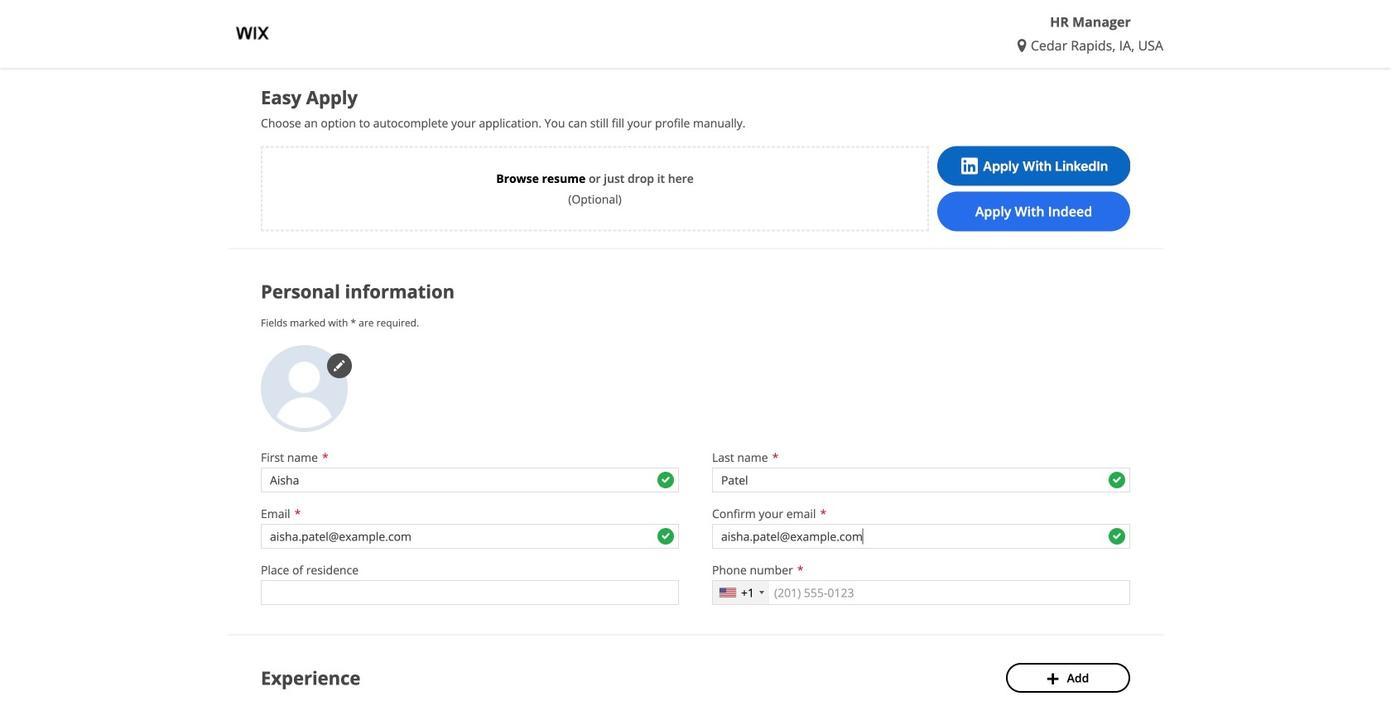 Task type: vqa. For each thing, say whether or not it's contained in the screenshot.
Wix Logo
yes



Task type: locate. For each thing, give the bounding box(es) containing it.
wix logo image
[[228, 8, 277, 58]]



Task type: describe. For each thing, give the bounding box(es) containing it.
location image
[[1018, 39, 1031, 52]]



